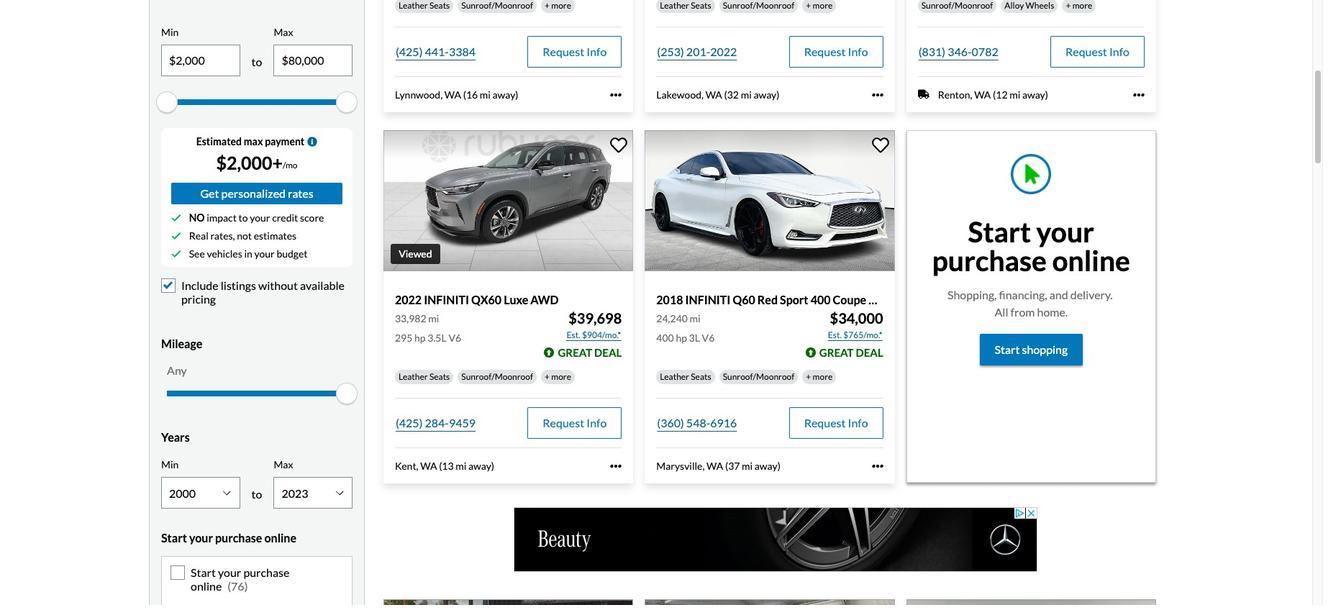 Task type: describe. For each thing, give the bounding box(es) containing it.
3.5l
[[428, 331, 447, 344]]

in
[[244, 247, 252, 260]]

renton, wa (12 mi away)
[[938, 88, 1048, 100]]

great deal for $39,698
[[558, 346, 622, 359]]

(253) 201-2022 button
[[656, 36, 738, 67]]

(831) 346-0782 button
[[918, 36, 999, 67]]

1 max from the top
[[274, 26, 293, 38]]

advertisement region
[[514, 507, 1038, 572]]

request for 0782
[[1066, 44, 1107, 58]]

start inside button
[[995, 343, 1020, 356]]

listings
[[221, 278, 256, 292]]

see
[[189, 247, 205, 260]]

infiniti for $34,000
[[685, 293, 731, 306]]

$39,698 est. $904/mo.*
[[567, 309, 622, 340]]

real rates, not estimates
[[189, 229, 297, 242]]

sunroof/moonroof for $34,000
[[723, 371, 795, 382]]

24,240
[[656, 312, 688, 324]]

346-
[[948, 44, 972, 58]]

400 inside 24,240 mi 400 hp 3l v6
[[656, 331, 674, 344]]

(12
[[993, 88, 1008, 100]]

6916
[[710, 416, 737, 429]]

(360) 548-6916 button
[[656, 407, 738, 439]]

$904/mo.*
[[582, 329, 621, 340]]

away) for kent, wa (13 mi away)
[[468, 460, 494, 472]]

2018 infiniti q60 red sport 400 coupe rwd
[[656, 293, 897, 306]]

(425) 284-9459 button
[[395, 407, 476, 439]]

mi inside 33,982 mi 295 hp 3.5l v6
[[428, 312, 439, 324]]

available
[[300, 278, 345, 292]]

seats for $39,698
[[430, 371, 450, 382]]

awd
[[531, 293, 559, 306]]

black 2022 infiniti qx80 premium select rwd suv / crossover rear-wheel drive automatic image
[[906, 600, 1156, 605]]

1 vertical spatial to
[[239, 211, 248, 224]]

+ for $34,000
[[806, 371, 811, 382]]

3l
[[689, 331, 700, 344]]

ellipsis h image for (831) 346-0782
[[1133, 89, 1145, 100]]

rates,
[[210, 229, 235, 242]]

max
[[244, 135, 263, 147]]

request info for 9459
[[543, 416, 607, 429]]

2018
[[656, 293, 683, 306]]

away) for renton, wa (12 mi away)
[[1022, 88, 1048, 100]]

2 min from the top
[[161, 459, 179, 471]]

q60
[[733, 293, 755, 306]]

(425) 284-9459
[[396, 416, 476, 429]]

financing,
[[999, 288, 1047, 302]]

marysville, wa (37 mi away)
[[656, 460, 781, 472]]

24,240 mi 400 hp 3l v6
[[656, 312, 715, 344]]

mi for (13
[[456, 460, 467, 472]]

mileage
[[161, 337, 202, 351]]

(32
[[724, 88, 739, 100]]

v6 for $39,698
[[449, 331, 461, 344]]

kent,
[[395, 460, 418, 472]]

2 max from the top
[[274, 459, 293, 471]]

great deal for $34,000
[[819, 346, 883, 359]]

kent, wa (13 mi away)
[[395, 460, 494, 472]]

without
[[258, 278, 298, 292]]

gray 2021 infiniti qx80 luxe 4wd suv / crossover all-wheel drive automatic image
[[645, 600, 895, 605]]

(37
[[725, 460, 740, 472]]

include
[[181, 278, 218, 292]]

seats for $34,000
[[691, 371, 711, 382]]

mi for (12
[[1010, 88, 1021, 100]]

your inside dropdown button
[[189, 531, 213, 545]]

est. $765/mo.* button
[[827, 328, 883, 342]]

(360) 548-6916
[[657, 416, 737, 429]]

info for (831) 346-0782
[[1109, 44, 1130, 58]]

see vehicles in your budget
[[189, 247, 308, 260]]

441-
[[425, 44, 449, 58]]

request info button for (425) 441-3384
[[528, 36, 622, 67]]

leather seats for $34,000
[[660, 371, 711, 382]]

lakewood,
[[656, 88, 704, 100]]

(360)
[[657, 416, 684, 429]]

est. for $39,698
[[567, 329, 580, 340]]

no impact to your credit score
[[189, 211, 324, 224]]

infiniti for $39,698
[[424, 293, 469, 306]]

shopping,
[[948, 288, 997, 302]]

hp for $39,698
[[415, 331, 426, 344]]

include listings without available pricing
[[181, 278, 345, 306]]

years
[[161, 430, 190, 444]]

pricing
[[181, 292, 216, 306]]

lynnwood,
[[395, 88, 443, 100]]

marysville,
[[656, 460, 705, 472]]

estimated max payment
[[196, 135, 305, 147]]

start your purchase online button
[[161, 520, 353, 556]]

548-
[[686, 416, 710, 429]]

deal for $34,000
[[856, 346, 883, 359]]

leather seats for $39,698
[[399, 371, 450, 382]]

info for (360) 548-6916
[[848, 416, 868, 429]]

(425) 441-3384
[[396, 44, 476, 58]]

away) for lynnwood, wa (16 mi away)
[[493, 88, 518, 100]]

wa for (12 mi away)
[[974, 88, 991, 100]]

not
[[237, 229, 252, 242]]

(425) 441-3384 button
[[395, 36, 476, 67]]

(831)
[[919, 44, 946, 58]]

request for 3384
[[543, 44, 584, 58]]

credit
[[272, 211, 298, 224]]

request info button for (253) 201-2022
[[789, 36, 883, 67]]

great for $39,698
[[558, 346, 592, 359]]

request for 9459
[[543, 416, 584, 429]]

truck image
[[918, 89, 929, 100]]

Min text field
[[162, 45, 239, 75]]

(831) 346-0782
[[919, 44, 999, 58]]

mileage button
[[161, 326, 353, 362]]

start shopping button
[[980, 334, 1083, 366]]

2022 inside button
[[710, 44, 737, 58]]

0 vertical spatial online
[[1052, 244, 1130, 277]]

delivery.
[[1071, 288, 1113, 302]]

red
[[758, 293, 778, 306]]

/mo
[[283, 160, 298, 170]]

and
[[1050, 288, 1068, 302]]

(13
[[439, 460, 454, 472]]

(253) 201-2022
[[657, 44, 737, 58]]

years button
[[161, 420, 353, 456]]

lynnwood, wa (16 mi away)
[[395, 88, 518, 100]]

33,982
[[395, 312, 426, 324]]

0 vertical spatial to
[[252, 55, 262, 68]]

qx60
[[471, 293, 502, 306]]

all
[[995, 305, 1008, 319]]

$2,000+ /mo
[[216, 152, 298, 173]]

wa for (13 mi away)
[[420, 460, 437, 472]]

any
[[167, 364, 187, 377]]

info circle image
[[307, 136, 318, 146]]

request info for 3384
[[543, 44, 607, 58]]

viewed
[[399, 248, 432, 260]]

get personalized rates button
[[171, 183, 343, 204]]

from
[[1011, 305, 1035, 319]]

v6 for $34,000
[[702, 331, 715, 344]]



Task type: locate. For each thing, give the bounding box(es) containing it.
hp
[[415, 331, 426, 344], [676, 331, 687, 344]]

(425) left 441-
[[396, 44, 423, 58]]

1 horizontal spatial online
[[264, 531, 296, 545]]

personalized
[[221, 186, 286, 200]]

(253)
[[657, 44, 684, 58]]

2022 up lakewood, wa (32 mi away) on the top of page
[[710, 44, 737, 58]]

2022 infiniti qx60 luxe awd
[[395, 293, 559, 306]]

0 horizontal spatial great
[[558, 346, 592, 359]]

1 horizontal spatial + more
[[806, 371, 833, 382]]

1 great from the left
[[558, 346, 592, 359]]

$34,000
[[830, 309, 883, 326]]

295
[[395, 331, 413, 344]]

2 leather seats from the left
[[660, 371, 711, 382]]

v6 inside 24,240 mi 400 hp 3l v6
[[702, 331, 715, 344]]

leather
[[399, 371, 428, 382], [660, 371, 689, 382]]

to
[[252, 55, 262, 68], [239, 211, 248, 224], [252, 487, 262, 501]]

wa left (37
[[707, 460, 723, 472]]

1 vertical spatial start your purchase online
[[161, 531, 296, 545]]

0 horizontal spatial +
[[545, 371, 550, 382]]

sunroof/moonroof for $39,698
[[461, 371, 533, 382]]

0 horizontal spatial more
[[551, 371, 571, 382]]

0 horizontal spatial hp
[[415, 331, 426, 344]]

hp right 295
[[415, 331, 426, 344]]

1 seats from the left
[[430, 371, 450, 382]]

284-
[[425, 416, 449, 429]]

mi for (32
[[741, 88, 752, 100]]

rwd
[[869, 293, 897, 306]]

away) right the (16
[[493, 88, 518, 100]]

sunroof/moonroof up 9459
[[461, 371, 533, 382]]

wa for (16 mi away)
[[445, 88, 461, 100]]

info for (425) 441-3384
[[587, 44, 607, 58]]

purchase inside dropdown button
[[215, 531, 262, 545]]

mi right '(12'
[[1010, 88, 1021, 100]]

request info for 6916
[[804, 416, 868, 429]]

est. $904/mo.* button
[[566, 328, 622, 342]]

1 horizontal spatial hp
[[676, 331, 687, 344]]

mi
[[480, 88, 491, 100], [741, 88, 752, 100], [1010, 88, 1021, 100], [428, 312, 439, 324], [690, 312, 701, 324], [456, 460, 467, 472], [742, 460, 753, 472]]

1 vertical spatial 2022
[[395, 293, 422, 306]]

2 vertical spatial purchase
[[243, 566, 290, 579]]

0 horizontal spatial + more
[[545, 371, 571, 382]]

min up min text field
[[161, 26, 179, 38]]

0 horizontal spatial 2022
[[395, 293, 422, 306]]

est. for $34,000
[[828, 329, 842, 340]]

leather for $39,698
[[399, 371, 428, 382]]

leather for $34,000
[[660, 371, 689, 382]]

33,982 mi 295 hp 3.5l v6
[[395, 312, 461, 344]]

est. down "$39,698"
[[567, 329, 580, 340]]

1 horizontal spatial great deal
[[819, 346, 883, 359]]

1 min from the top
[[161, 26, 179, 38]]

to up start your purchase online dropdown button
[[252, 487, 262, 501]]

0 horizontal spatial 400
[[656, 331, 674, 344]]

request for 2022
[[804, 44, 846, 58]]

get personalized rates
[[200, 186, 313, 200]]

+ for $39,698
[[545, 371, 550, 382]]

2 vertical spatial to
[[252, 487, 262, 501]]

(425)
[[396, 44, 423, 58], [396, 416, 423, 429]]

request info button for (831) 346-0782
[[1051, 36, 1145, 67]]

1 vertical spatial min
[[161, 459, 179, 471]]

+ more down est. $765/mo.* button
[[806, 371, 833, 382]]

0 horizontal spatial v6
[[449, 331, 461, 344]]

away)
[[493, 88, 518, 100], [754, 88, 780, 100], [1022, 88, 1048, 100], [468, 460, 494, 472], [755, 460, 781, 472]]

your
[[250, 211, 270, 224], [1037, 215, 1094, 249], [254, 247, 275, 260], [189, 531, 213, 545], [218, 566, 241, 579]]

to left the max text box
[[252, 55, 262, 68]]

no
[[189, 211, 205, 224]]

ellipsis h image for (425) 441-3384
[[610, 89, 622, 100]]

1 horizontal spatial seats
[[691, 371, 711, 382]]

0 vertical spatial 400
[[811, 293, 831, 306]]

start inside dropdown button
[[161, 531, 187, 545]]

wa left (13
[[420, 460, 437, 472]]

0 vertical spatial start your purchase online
[[932, 215, 1130, 277]]

info for (425) 284-9459
[[587, 416, 607, 429]]

great for $34,000
[[819, 346, 854, 359]]

est. inside $34,000 est. $765/mo.*
[[828, 329, 842, 340]]

more
[[551, 371, 571, 382], [813, 371, 833, 382]]

wa left (32
[[706, 88, 722, 100]]

hp inside 24,240 mi 400 hp 3l v6
[[676, 331, 687, 344]]

1 hp from the left
[[415, 331, 426, 344]]

(425) left "284-"
[[396, 416, 423, 429]]

0 vertical spatial purchase
[[932, 244, 1047, 277]]

1 horizontal spatial leather seats
[[660, 371, 711, 382]]

great deal
[[558, 346, 622, 359], [819, 346, 883, 359]]

0 vertical spatial (425)
[[396, 44, 423, 58]]

0 horizontal spatial sunroof/moonroof
[[461, 371, 533, 382]]

1 ellipsis h image from the top
[[872, 89, 883, 100]]

leather seats down 3.5l
[[399, 371, 450, 382]]

away) for lakewood, wa (32 mi away)
[[754, 88, 780, 100]]

away) right (13
[[468, 460, 494, 472]]

vehicles
[[207, 247, 242, 260]]

graphite shadow 2022 infiniti qx60 luxe awd suv / crossover all-wheel drive 9-speed automatic image
[[384, 130, 633, 271]]

2 est. from the left
[[828, 329, 842, 340]]

2 hp from the left
[[676, 331, 687, 344]]

2 leather from the left
[[660, 371, 689, 382]]

great deal down est. $904/mo.* button
[[558, 346, 622, 359]]

0 horizontal spatial infiniti
[[424, 293, 469, 306]]

1 horizontal spatial 400
[[811, 293, 831, 306]]

1 horizontal spatial more
[[813, 371, 833, 382]]

1 vertical spatial ellipsis h image
[[872, 460, 883, 472]]

shopping
[[1022, 343, 1068, 356]]

0 horizontal spatial est.
[[567, 329, 580, 340]]

wa left the (16
[[445, 88, 461, 100]]

(425) for (425) 441-3384
[[396, 44, 423, 58]]

renton,
[[938, 88, 973, 100]]

start your purchase online inside dropdown button
[[161, 531, 296, 545]]

hp inside 33,982 mi 295 hp 3.5l v6
[[415, 331, 426, 344]]

1 horizontal spatial infiniti
[[685, 293, 731, 306]]

0 vertical spatial max
[[274, 26, 293, 38]]

0 vertical spatial min
[[161, 26, 179, 38]]

v6 inside 33,982 mi 295 hp 3.5l v6
[[449, 331, 461, 344]]

mi inside 24,240 mi 400 hp 3l v6
[[690, 312, 701, 324]]

pure white 2018 infiniti q60 red sport 400 coupe rwd coupe rear-wheel drive 7-speed automatic image
[[645, 130, 895, 271]]

deal down $904/mo.*
[[594, 346, 622, 359]]

+ more for $34,000
[[806, 371, 833, 382]]

2 great deal from the left
[[819, 346, 883, 359]]

check image left no
[[171, 213, 181, 223]]

2 horizontal spatial online
[[1052, 244, 1130, 277]]

online inside start your purchase online dropdown button
[[264, 531, 296, 545]]

+
[[545, 371, 550, 382], [806, 371, 811, 382]]

1 + from the left
[[545, 371, 550, 382]]

sport
[[780, 293, 808, 306]]

Max text field
[[274, 45, 352, 75]]

1 horizontal spatial 2022
[[710, 44, 737, 58]]

+ more for $39,698
[[545, 371, 571, 382]]

hp for $34,000
[[676, 331, 687, 344]]

impact
[[207, 211, 237, 224]]

seats down 3.5l
[[430, 371, 450, 382]]

mi for (37
[[742, 460, 753, 472]]

min down the years
[[161, 459, 179, 471]]

0 vertical spatial 2022
[[710, 44, 737, 58]]

ellipsis h image
[[610, 89, 622, 100], [1133, 89, 1145, 100], [610, 460, 622, 472]]

rates
[[288, 186, 313, 200]]

2 vertical spatial online
[[191, 579, 222, 593]]

leather seats down the 3l
[[660, 371, 711, 382]]

v6
[[449, 331, 461, 344], [702, 331, 715, 344]]

away) right (37
[[755, 460, 781, 472]]

coupe
[[833, 293, 866, 306]]

1 + more from the left
[[545, 371, 571, 382]]

lakewood, wa (32 mi away)
[[656, 88, 780, 100]]

1 vertical spatial max
[[274, 459, 293, 471]]

away) for marysville, wa (37 mi away)
[[755, 460, 781, 472]]

great down est. $904/mo.* button
[[558, 346, 592, 359]]

1 horizontal spatial great
[[819, 346, 854, 359]]

v6 right the 3l
[[702, 331, 715, 344]]

1 horizontal spatial v6
[[702, 331, 715, 344]]

2 + from the left
[[806, 371, 811, 382]]

1 leather from the left
[[399, 371, 428, 382]]

(76)
[[228, 579, 248, 593]]

deal down $765/mo.*
[[856, 346, 883, 359]]

2 infiniti from the left
[[685, 293, 731, 306]]

2022
[[710, 44, 737, 58], [395, 293, 422, 306]]

2 more from the left
[[813, 371, 833, 382]]

start your purchase online up (76)
[[161, 531, 296, 545]]

max
[[274, 26, 293, 38], [274, 459, 293, 471]]

ellipsis h image for marysville, wa (37 mi away)
[[872, 460, 883, 472]]

online
[[1052, 244, 1130, 277], [264, 531, 296, 545], [191, 579, 222, 593]]

to up real rates, not estimates
[[239, 211, 248, 224]]

wa for (37 mi away)
[[707, 460, 723, 472]]

$39,698
[[569, 309, 622, 326]]

budget
[[277, 247, 308, 260]]

1 more from the left
[[551, 371, 571, 382]]

mi up the 3l
[[690, 312, 701, 324]]

1 vertical spatial check image
[[171, 231, 181, 241]]

shopping, financing, and delivery. all from home.
[[948, 288, 1115, 319]]

ellipsis h image
[[872, 89, 883, 100], [872, 460, 883, 472]]

2 seats from the left
[[691, 371, 711, 382]]

more down est. $765/mo.* button
[[813, 371, 833, 382]]

infiniti up 33,982 mi 295 hp 3.5l v6
[[424, 293, 469, 306]]

great deal down est. $765/mo.* button
[[819, 346, 883, 359]]

estimates
[[254, 229, 297, 242]]

sunroof/moonroof up 6916
[[723, 371, 795, 382]]

hp left the 3l
[[676, 331, 687, 344]]

purchase
[[932, 244, 1047, 277], [215, 531, 262, 545], [243, 566, 290, 579]]

request info button for (425) 284-9459
[[528, 407, 622, 439]]

seats down the 3l
[[691, 371, 711, 382]]

2 great from the left
[[819, 346, 854, 359]]

(425) for (425) 284-9459
[[396, 416, 423, 429]]

0782
[[972, 44, 999, 58]]

0 vertical spatial ellipsis h image
[[872, 89, 883, 100]]

request info button
[[528, 36, 622, 67], [789, 36, 883, 67], [1051, 36, 1145, 67], [528, 407, 622, 439], [789, 407, 883, 439]]

2 deal from the left
[[856, 346, 883, 359]]

info
[[587, 44, 607, 58], [848, 44, 868, 58], [1109, 44, 1130, 58], [587, 416, 607, 429], [848, 416, 868, 429]]

seats
[[430, 371, 450, 382], [691, 371, 711, 382]]

mi for (16
[[480, 88, 491, 100]]

estimated
[[196, 135, 242, 147]]

check image up check image
[[171, 231, 181, 241]]

home.
[[1037, 305, 1068, 319]]

1 horizontal spatial sunroof/moonroof
[[723, 371, 795, 382]]

1 infiniti from the left
[[424, 293, 469, 306]]

1 horizontal spatial est.
[[828, 329, 842, 340]]

1 check image from the top
[[171, 213, 181, 223]]

(425) inside "(425) 441-3384" button
[[396, 44, 423, 58]]

away) right (32
[[754, 88, 780, 100]]

0 horizontal spatial deal
[[594, 346, 622, 359]]

0 horizontal spatial great deal
[[558, 346, 622, 359]]

400 down 24,240
[[656, 331, 674, 344]]

1 v6 from the left
[[449, 331, 461, 344]]

est. inside $39,698 est. $904/mo.*
[[567, 329, 580, 340]]

1 horizontal spatial leather
[[660, 371, 689, 382]]

wa
[[445, 88, 461, 100], [706, 88, 722, 100], [974, 88, 991, 100], [420, 460, 437, 472], [707, 460, 723, 472]]

max up the max text box
[[274, 26, 293, 38]]

great down est. $765/mo.* button
[[819, 346, 854, 359]]

info for (253) 201-2022
[[848, 44, 868, 58]]

0 horizontal spatial leather seats
[[399, 371, 450, 382]]

ellipsis h image for lakewood, wa (32 mi away)
[[872, 89, 883, 100]]

leather down 295
[[399, 371, 428, 382]]

mi right the (16
[[480, 88, 491, 100]]

est. down $34,000 at the bottom right of page
[[828, 329, 842, 340]]

start your purchase online up financing,
[[932, 215, 1130, 277]]

1 vertical spatial (425)
[[396, 416, 423, 429]]

mi right (32
[[741, 88, 752, 100]]

9459
[[449, 416, 476, 429]]

get
[[200, 186, 219, 200]]

more for $39,698
[[551, 371, 571, 382]]

2 v6 from the left
[[702, 331, 715, 344]]

est.
[[567, 329, 580, 340], [828, 329, 842, 340]]

request info for 2022
[[804, 44, 868, 58]]

1 horizontal spatial deal
[[856, 346, 883, 359]]

away) right '(12'
[[1022, 88, 1048, 100]]

start
[[968, 215, 1031, 249], [995, 343, 1020, 356], [161, 531, 187, 545], [191, 566, 216, 579]]

1 leather seats from the left
[[399, 371, 450, 382]]

1 (425) from the top
[[396, 44, 423, 58]]

payment
[[265, 135, 305, 147]]

400 right sport
[[811, 293, 831, 306]]

$2,000+
[[216, 152, 283, 173]]

1 vertical spatial purchase
[[215, 531, 262, 545]]

1 vertical spatial 400
[[656, 331, 674, 344]]

request for 6916
[[804, 416, 846, 429]]

1 sunroof/moonroof from the left
[[461, 371, 533, 382]]

1 deal from the left
[[594, 346, 622, 359]]

leather down the 3l
[[660, 371, 689, 382]]

mi up 3.5l
[[428, 312, 439, 324]]

max down years dropdown button
[[274, 459, 293, 471]]

infiniti left q60
[[685, 293, 731, 306]]

1 horizontal spatial +
[[806, 371, 811, 382]]

wa for (32 mi away)
[[706, 88, 722, 100]]

0 vertical spatial check image
[[171, 213, 181, 223]]

0 horizontal spatial online
[[191, 579, 222, 593]]

1 est. from the left
[[567, 329, 580, 340]]

deal for $39,698
[[594, 346, 622, 359]]

mi right (13
[[456, 460, 467, 472]]

1 vertical spatial online
[[264, 531, 296, 545]]

2 (425) from the top
[[396, 416, 423, 429]]

mi right (37
[[742, 460, 753, 472]]

1 great deal from the left
[[558, 346, 622, 359]]

start your purchase online down start your purchase online dropdown button
[[191, 566, 290, 593]]

201-
[[686, 44, 710, 58]]

+ more down est. $904/mo.* button
[[545, 371, 571, 382]]

more down est. $904/mo.* button
[[551, 371, 571, 382]]

v6 right 3.5l
[[449, 331, 461, 344]]

white 2018 infiniti q50 3.0t luxe rwd sedan rear-wheel drive automatic image
[[384, 600, 633, 605]]

2 sunroof/moonroof from the left
[[723, 371, 795, 382]]

2022 up the 33,982
[[395, 293, 422, 306]]

2 vertical spatial start your purchase online
[[191, 566, 290, 593]]

leather seats
[[399, 371, 450, 382], [660, 371, 711, 382]]

start shopping
[[995, 343, 1068, 356]]

2 ellipsis h image from the top
[[872, 460, 883, 472]]

0 horizontal spatial seats
[[430, 371, 450, 382]]

2 check image from the top
[[171, 231, 181, 241]]

score
[[300, 211, 324, 224]]

+ more
[[545, 371, 571, 382], [806, 371, 833, 382]]

2 + more from the left
[[806, 371, 833, 382]]

request info button for (360) 548-6916
[[789, 407, 883, 439]]

0 horizontal spatial leather
[[399, 371, 428, 382]]

check image
[[171, 249, 181, 259]]

wa left '(12'
[[974, 88, 991, 100]]

check image
[[171, 213, 181, 223], [171, 231, 181, 241]]

request info for 0782
[[1066, 44, 1130, 58]]

more for $34,000
[[813, 371, 833, 382]]

(425) inside (425) 284-9459 button
[[396, 416, 423, 429]]

luxe
[[504, 293, 528, 306]]



Task type: vqa. For each thing, say whether or not it's contained in the screenshot.
mi inside 33,982 mi 295 hp 3.5L V6
yes



